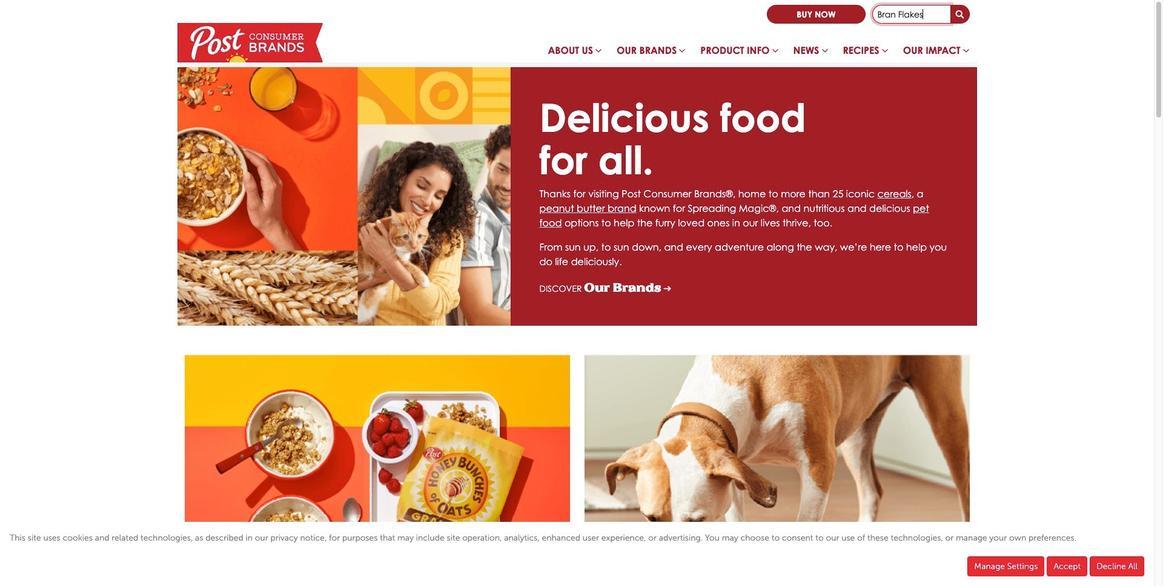 Task type: vqa. For each thing, say whether or not it's contained in the screenshot.
"post consumer brands" image
yes



Task type: locate. For each thing, give the bounding box(es) containing it.
post cereal in bowl and pet food image
[[177, 67, 511, 326]]

None search field
[[873, 5, 970, 24]]

post consumer brands image
[[177, 23, 323, 62]]

menu item
[[768, 5, 866, 24], [541, 38, 610, 67], [610, 38, 694, 67], [694, 38, 787, 67], [787, 38, 836, 67], [836, 38, 896, 67], [896, 38, 977, 67]]

menu
[[541, 38, 977, 67]]

cereal and grocery brands image
[[185, 355, 570, 587]]



Task type: describe. For each thing, give the bounding box(es) containing it.
Search text field
[[873, 5, 951, 24]]

post pet food brands image
[[585, 355, 970, 587]]

search image
[[956, 11, 965, 19]]

long arrow right image
[[664, 285, 671, 294]]



